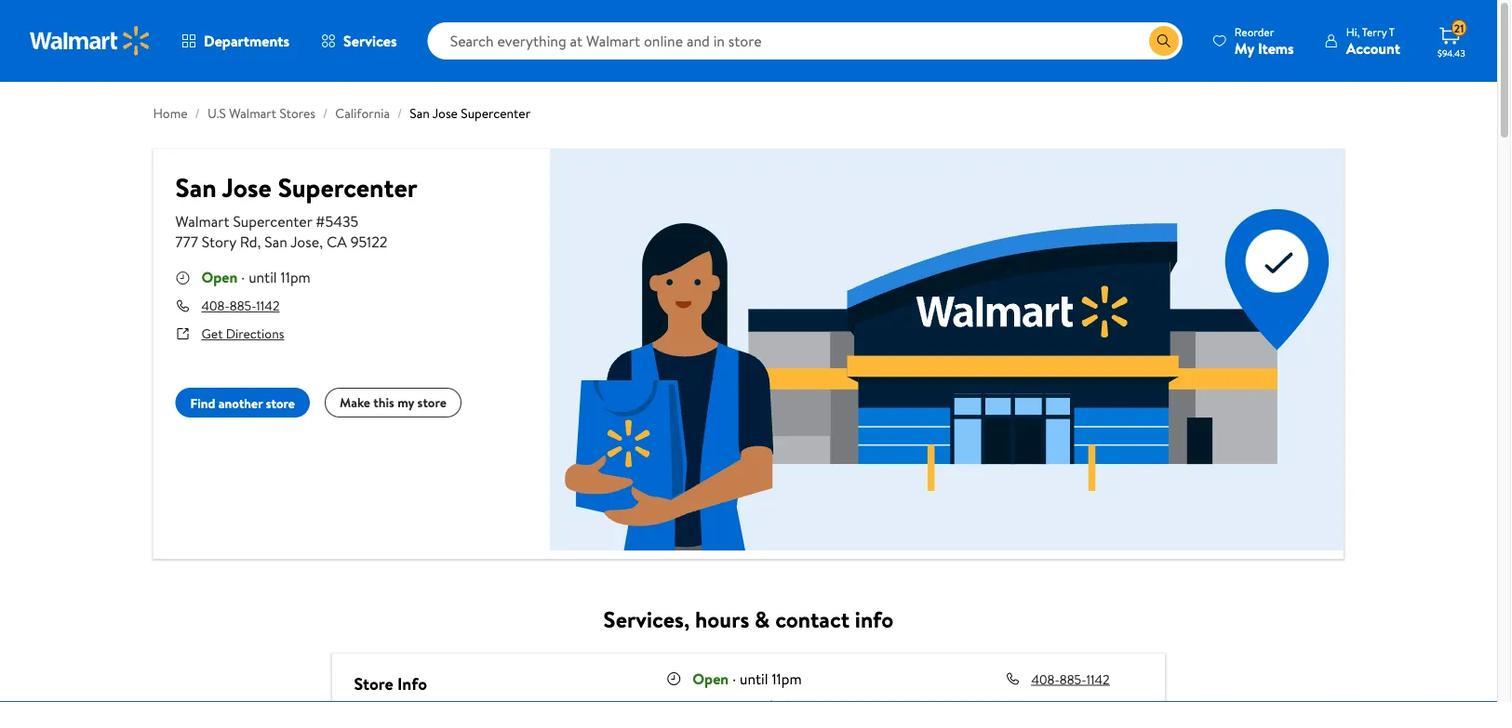 Task type: describe. For each thing, give the bounding box(es) containing it.
2 / from the left
[[323, 104, 328, 122]]

make
[[340, 394, 370, 412]]

1 horizontal spatial 885-
[[1060, 671, 1087, 689]]

u.s
[[207, 104, 226, 122]]

hi, terry t account
[[1347, 24, 1401, 58]]

rd
[[240, 232, 257, 252]]

1 vertical spatial san
[[175, 169, 217, 206]]

make this my store button
[[325, 388, 462, 418]]

1 horizontal spatial 11pm
[[772, 669, 802, 689]]

5435
[[325, 211, 359, 232]]

1 vertical spatial 1142
[[1087, 671, 1110, 689]]

walmart for /
[[229, 104, 276, 122]]

san jose supercenter walmart supercenter # 5435 777 story rd , san jose , ca 95122
[[175, 169, 417, 252]]

home link
[[153, 104, 188, 122]]

walmart for jose
[[175, 211, 230, 232]]

services, hours & contact info
[[604, 604, 894, 635]]

california
[[335, 104, 390, 122]]

2 vertical spatial supercenter
[[233, 211, 312, 232]]

3 / from the left
[[397, 104, 402, 122]]

0 horizontal spatial 1142
[[256, 297, 280, 315]]

1 vertical spatial supercenter
[[278, 169, 417, 206]]

0 vertical spatial 408-885-1142
[[202, 297, 280, 315]]

store
[[354, 672, 394, 696]]

find another store
[[190, 394, 295, 412]]

777
[[175, 232, 198, 252]]

get
[[202, 325, 223, 343]]

store info
[[354, 672, 427, 696]]

1 horizontal spatial until
[[740, 669, 768, 689]]

2 horizontal spatial jose
[[433, 104, 458, 122]]

walmart image
[[30, 26, 151, 56]]

Walmart Site-Wide search field
[[428, 22, 1183, 60]]

u.s walmart stores link
[[207, 104, 316, 122]]

info
[[855, 604, 894, 635]]

home
[[153, 104, 188, 122]]

terry
[[1363, 24, 1387, 40]]

account
[[1347, 38, 1401, 58]]

0 horizontal spatial ·
[[241, 267, 245, 288]]

hours
[[695, 604, 750, 635]]

san jose supercenter link
[[410, 104, 531, 122]]

store location on map image
[[550, 149, 1345, 551]]

1 , from the left
[[257, 232, 261, 252]]

1 horizontal spatial 408-885-1142
[[1032, 671, 1110, 689]]

find another store link
[[175, 388, 310, 418]]

1 / from the left
[[195, 104, 200, 122]]

0 vertical spatial supercenter
[[461, 104, 531, 122]]

directions
[[226, 325, 284, 343]]

0 vertical spatial 11pm
[[281, 267, 311, 288]]

get directions link
[[202, 325, 284, 343]]

get directions
[[202, 325, 284, 343]]

1 vertical spatial open · until 11pm
[[693, 669, 802, 689]]

services,
[[604, 604, 690, 635]]

items
[[1258, 38, 1294, 58]]



Task type: locate. For each thing, give the bounding box(es) containing it.
11pm
[[281, 267, 311, 288], [772, 669, 802, 689]]

0 vertical spatial until
[[249, 267, 277, 288]]

info
[[398, 672, 427, 696]]

0 horizontal spatial jose
[[222, 169, 272, 206]]

this
[[374, 394, 394, 412]]

1 horizontal spatial 408-
[[1032, 671, 1060, 689]]

21
[[1455, 20, 1465, 36]]

1 vertical spatial 885-
[[1060, 671, 1087, 689]]

my
[[398, 394, 414, 412]]

san up 777
[[175, 169, 217, 206]]

store right "my"
[[418, 394, 447, 412]]

reorder
[[1235, 24, 1275, 40]]

open · until 11pm down rd
[[202, 267, 311, 288]]

0 vertical spatial ·
[[241, 267, 245, 288]]

0 vertical spatial 885-
[[230, 297, 256, 315]]

1 horizontal spatial san
[[264, 232, 287, 252]]

0 vertical spatial jose
[[433, 104, 458, 122]]

1 vertical spatial 11pm
[[772, 669, 802, 689]]

$94.43
[[1438, 47, 1466, 59]]

0 horizontal spatial store
[[266, 394, 295, 412]]

885-
[[230, 297, 256, 315], [1060, 671, 1087, 689]]

san
[[410, 104, 430, 122], [175, 169, 217, 206], [264, 232, 287, 252]]

0 vertical spatial 1142
[[256, 297, 280, 315]]

0 horizontal spatial 408-885-1142
[[202, 297, 280, 315]]

make this my store
[[340, 394, 447, 412]]

1 horizontal spatial ·
[[733, 669, 736, 689]]

, right story
[[257, 232, 261, 252]]

0 horizontal spatial 408-
[[202, 297, 230, 315]]

2 vertical spatial san
[[264, 232, 287, 252]]

/ right california
[[397, 104, 402, 122]]

ca
[[327, 232, 347, 252]]

&
[[755, 604, 770, 635]]

1 vertical spatial walmart
[[175, 211, 230, 232]]

search icon image
[[1157, 34, 1172, 48]]

11pm down contact
[[772, 669, 802, 689]]

until
[[249, 267, 277, 288], [740, 669, 768, 689]]

0 vertical spatial san
[[410, 104, 430, 122]]

1142
[[256, 297, 280, 315], [1087, 671, 1110, 689]]

408-885-1142
[[202, 297, 280, 315], [1032, 671, 1110, 689]]

1 vertical spatial jose
[[222, 169, 272, 206]]

1 vertical spatial 408-885-1142 link
[[1032, 671, 1117, 689]]

store right another
[[266, 394, 295, 412]]

1 horizontal spatial store
[[418, 394, 447, 412]]

jose
[[433, 104, 458, 122], [222, 169, 272, 206], [291, 232, 319, 252]]

san right rd
[[264, 232, 287, 252]]

0 horizontal spatial until
[[249, 267, 277, 288]]

#
[[316, 211, 325, 232]]

t
[[1390, 24, 1395, 40]]

san right california link
[[410, 104, 430, 122]]

11pm down san jose supercenter walmart supercenter # 5435 777 story rd , san jose , ca 95122
[[281, 267, 311, 288]]

open
[[202, 267, 238, 288], [693, 669, 729, 689]]

0 horizontal spatial open · until 11pm
[[202, 267, 311, 288]]

408-885-1142 link
[[202, 297, 280, 315], [1032, 671, 1117, 689]]

Search search field
[[428, 22, 1183, 60]]

0 vertical spatial 408-885-1142 link
[[202, 297, 280, 315]]

0 horizontal spatial san
[[175, 169, 217, 206]]

408-
[[202, 297, 230, 315], [1032, 671, 1060, 689]]

jose up rd
[[222, 169, 272, 206]]

1 horizontal spatial open · until 11pm
[[693, 669, 802, 689]]

/ right "stores"
[[323, 104, 328, 122]]

story
[[202, 232, 236, 252]]

open · until 11pm
[[202, 267, 311, 288], [693, 669, 802, 689]]

1 horizontal spatial jose
[[291, 232, 319, 252]]

0 horizontal spatial open
[[202, 267, 238, 288]]

stores
[[280, 104, 316, 122]]

, left ca
[[319, 232, 323, 252]]

· down rd
[[241, 267, 245, 288]]

2 , from the left
[[319, 232, 323, 252]]

2 horizontal spatial san
[[410, 104, 430, 122]]

open down story
[[202, 267, 238, 288]]

store inside "button"
[[418, 394, 447, 412]]

/
[[195, 104, 200, 122], [323, 104, 328, 122], [397, 104, 402, 122]]

/ left u.s
[[195, 104, 200, 122]]

2 horizontal spatial /
[[397, 104, 402, 122]]

2 vertical spatial jose
[[291, 232, 319, 252]]

0 horizontal spatial 885-
[[230, 297, 256, 315]]

supercenter
[[461, 104, 531, 122], [278, 169, 417, 206], [233, 211, 312, 232]]

walmart left rd
[[175, 211, 230, 232]]

until down services, hours & contact info
[[740, 669, 768, 689]]

0 horizontal spatial 11pm
[[281, 267, 311, 288]]

jose left ca
[[291, 232, 319, 252]]

walmart
[[229, 104, 276, 122], [175, 211, 230, 232]]

open down hours
[[693, 669, 729, 689]]

departments
[[204, 31, 290, 51]]

reorder my items
[[1235, 24, 1294, 58]]

store
[[418, 394, 447, 412], [266, 394, 295, 412]]

1 horizontal spatial 1142
[[1087, 671, 1110, 689]]

1 vertical spatial 408-
[[1032, 671, 1060, 689]]

services button
[[305, 19, 413, 63]]

hi,
[[1347, 24, 1360, 40]]

1 horizontal spatial /
[[323, 104, 328, 122]]

1 vertical spatial open
[[693, 669, 729, 689]]

95122
[[351, 232, 388, 252]]

1 vertical spatial 408-885-1142
[[1032, 671, 1110, 689]]

1 horizontal spatial ,
[[319, 232, 323, 252]]

0 vertical spatial open · until 11pm
[[202, 267, 311, 288]]

·
[[241, 267, 245, 288], [733, 669, 736, 689]]

my
[[1235, 38, 1255, 58]]

walmart right u.s
[[229, 104, 276, 122]]

open · until 11pm down services, hours & contact info
[[693, 669, 802, 689]]

another
[[219, 394, 263, 412]]

1 horizontal spatial open
[[693, 669, 729, 689]]

walmart inside san jose supercenter walmart supercenter # 5435 777 story rd , san jose , ca 95122
[[175, 211, 230, 232]]

0 horizontal spatial /
[[195, 104, 200, 122]]

1 vertical spatial ·
[[733, 669, 736, 689]]

until down rd
[[249, 267, 277, 288]]

services
[[344, 31, 397, 51]]

california link
[[335, 104, 390, 122]]

contact
[[775, 604, 850, 635]]

find
[[190, 394, 215, 412]]

,
[[257, 232, 261, 252], [319, 232, 323, 252]]

0 vertical spatial open
[[202, 267, 238, 288]]

0 horizontal spatial 408-885-1142 link
[[202, 297, 280, 315]]

0 vertical spatial walmart
[[229, 104, 276, 122]]

departments button
[[166, 19, 305, 63]]

1 horizontal spatial 408-885-1142 link
[[1032, 671, 1117, 689]]

home / u.s walmart stores / california / san jose supercenter
[[153, 104, 531, 122]]

0 vertical spatial 408-
[[202, 297, 230, 315]]

jose right california
[[433, 104, 458, 122]]

1 vertical spatial until
[[740, 669, 768, 689]]

· down hours
[[733, 669, 736, 689]]

0 horizontal spatial ,
[[257, 232, 261, 252]]



Task type: vqa. For each thing, say whether or not it's contained in the screenshot.
'885-' to the right
yes



